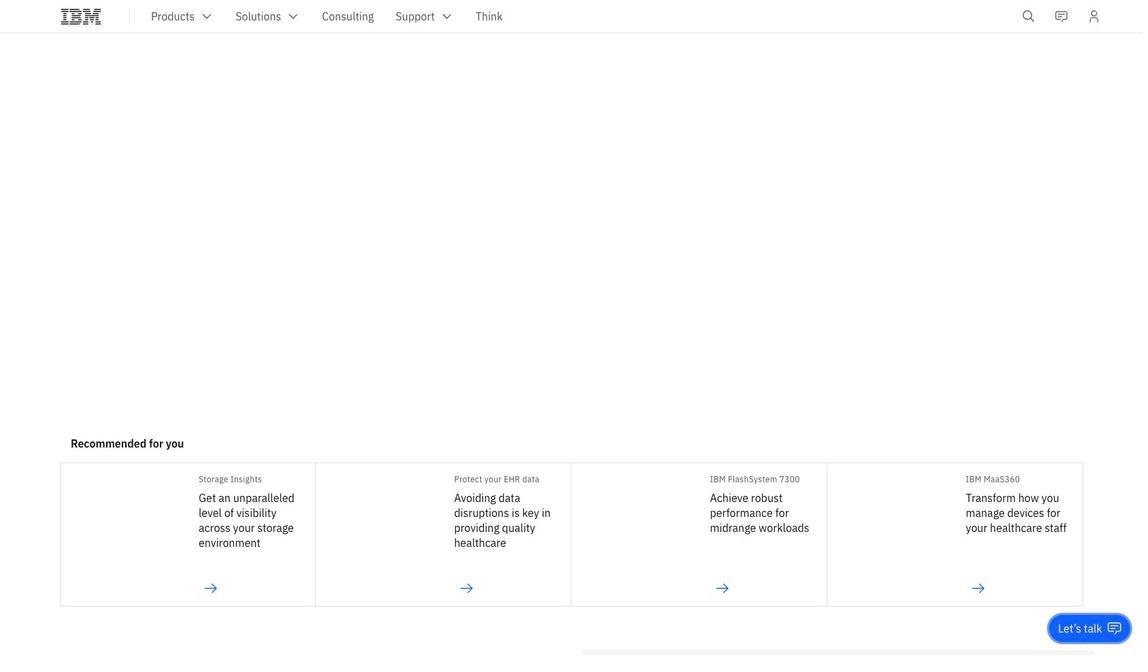 Task type: vqa. For each thing, say whether or not it's contained in the screenshot.
Search ELEMENT at the top of page
no



Task type: locate. For each thing, give the bounding box(es) containing it.
let's talk element
[[1059, 621, 1103, 636]]



